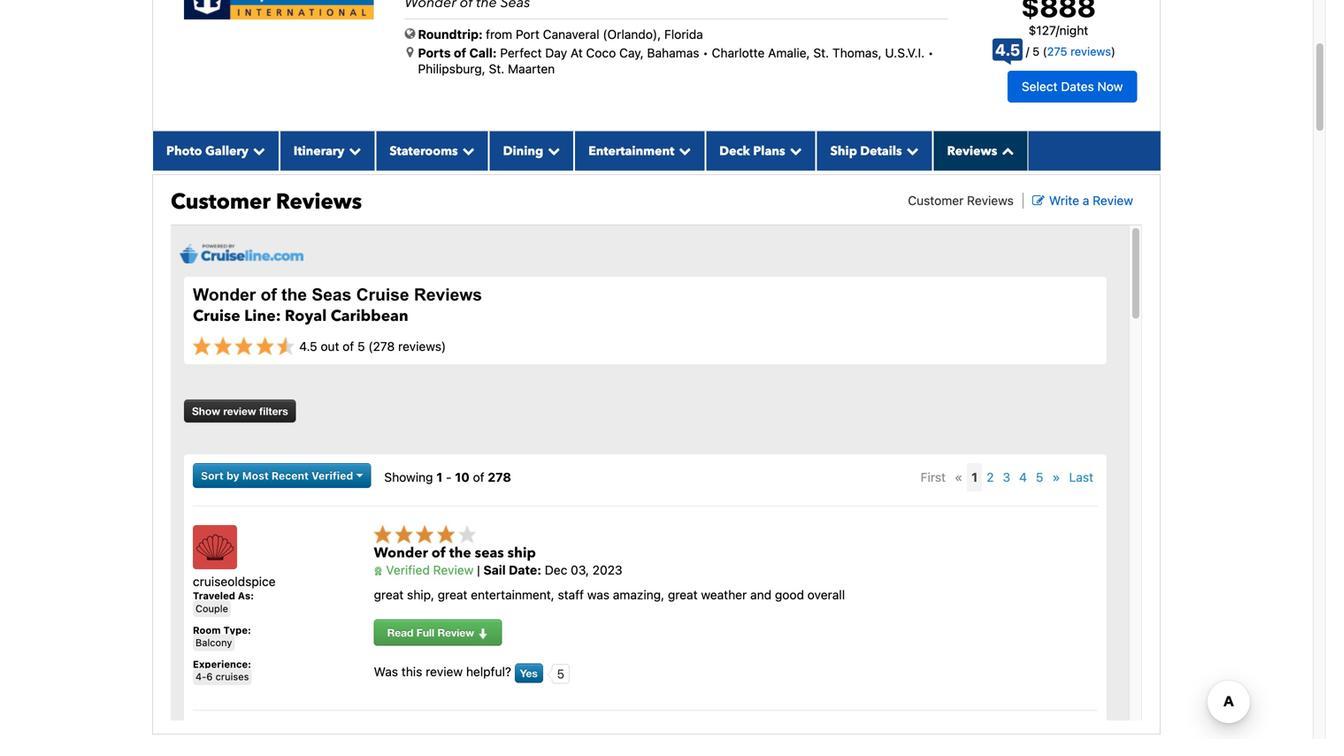 Task type: vqa. For each thing, say whether or not it's contained in the screenshot.
the want
no



Task type: describe. For each thing, give the bounding box(es) containing it.
caribbean
[[331, 306, 409, 327]]

chevron down image for deck plans
[[786, 145, 802, 157]]

cruiseoldspice traveled as: couple
[[193, 575, 276, 615]]

balcony
[[196, 638, 232, 649]]

0 vertical spatial cruise
[[356, 285, 409, 304]]

1 horizontal spatial customer reviews
[[908, 193, 1014, 208]]

» link
[[1048, 464, 1065, 492]]

/ for $127
[[1056, 23, 1060, 38]]

«
[[955, 470, 963, 485]]

recent
[[272, 470, 309, 482]]

ports of call: perfect day at coco cay, bahamas • charlotte amalie, st. thomas, u.s.v.i. • philipsburg, st. maarten
[[418, 46, 934, 76]]

cruiseoldspice
[[193, 575, 276, 589]]

full
[[417, 627, 435, 640]]

2023
[[593, 563, 623, 578]]

reviews
[[1071, 45, 1112, 58]]

/ for 4.5
[[1026, 45, 1030, 58]]

customer reviews link
[[908, 193, 1014, 208]]

amazing,
[[613, 588, 665, 603]]

seas
[[312, 285, 352, 304]]

plans
[[753, 143, 786, 160]]

chevron down image for itinerary
[[345, 145, 361, 157]]

photo
[[166, 143, 202, 160]]

reviews inside wonder of the seas cruise reviews cruise line: royal caribbean
[[414, 285, 482, 304]]

write
[[1050, 193, 1080, 208]]

charlotte
[[712, 46, 765, 60]]

|
[[477, 563, 480, 578]]

gallery
[[205, 143, 249, 160]]

amalie,
[[768, 46, 810, 60]]

(278
[[369, 339, 395, 354]]

show review filters button
[[184, 400, 296, 423]]

1 great from the left
[[374, 588, 404, 603]]

select          dates now link
[[1008, 71, 1138, 103]]

cay,
[[620, 46, 644, 60]]

deck plans
[[720, 143, 786, 160]]

dec
[[545, 563, 568, 578]]

last link
[[1065, 464, 1098, 492]]

photo gallery
[[166, 143, 249, 160]]

dates
[[1061, 79, 1095, 94]]

customer reviews main content
[[143, 0, 1170, 740]]

275
[[1048, 45, 1068, 58]]

2
[[987, 470, 994, 485]]

read full review button
[[374, 620, 502, 647]]

by
[[227, 470, 240, 482]]

ship,
[[407, 588, 435, 603]]

yes button
[[515, 664, 543, 684]]

4.5 / 5 ( 275 reviews )
[[996, 40, 1116, 59]]

entertainment
[[589, 143, 675, 160]]

a
[[1083, 193, 1090, 208]]

4.5 for 4.5 / 5 ( 275 reviews )
[[996, 40, 1021, 59]]

1 link
[[967, 464, 983, 492]]

of for wonder of the seas cruise reviews cruise line: royal caribbean
[[261, 285, 277, 304]]

ship
[[508, 544, 536, 563]]

read
[[387, 627, 414, 640]]

dining
[[503, 143, 544, 160]]

last
[[1070, 470, 1094, 485]]

was this review helpful? yes
[[374, 665, 538, 680]]

map marker image
[[407, 46, 414, 58]]

1 horizontal spatial customer
[[908, 193, 964, 208]]

roundtrip:
[[418, 27, 483, 42]]

photo gallery button
[[152, 131, 280, 171]]

dining button
[[489, 131, 575, 171]]

at
[[571, 46, 583, 60]]

staff
[[558, 588, 584, 603]]

overall
[[808, 588, 845, 603]]

read full review
[[387, 627, 477, 640]]

4
[[1020, 470, 1028, 485]]

3 link
[[999, 464, 1015, 492]]

6
[[207, 672, 213, 683]]

seas
[[475, 544, 504, 563]]

10
[[455, 470, 470, 485]]

reviews down itinerary on the left of the page
[[276, 187, 362, 217]]

4.5 for 4.5 out of 5 (278 reviews)
[[299, 339, 317, 354]]

night
[[1060, 23, 1089, 38]]

1 vertical spatial st.
[[489, 62, 505, 76]]

cruiseline.com logo image
[[180, 243, 304, 264]]

ports
[[418, 46, 451, 60]]

2 great from the left
[[438, 588, 468, 603]]

of for wonder of the seas ship
[[432, 544, 446, 563]]

day
[[545, 46, 567, 60]]

royal
[[285, 306, 327, 327]]

out
[[321, 339, 339, 354]]

5 inside 4.5 / 5 ( 275 reviews )
[[1033, 45, 1040, 58]]

from
[[486, 27, 513, 42]]

$127
[[1029, 23, 1056, 38]]

couple
[[196, 604, 228, 615]]

select
[[1022, 79, 1058, 94]]

chevron down image for ship details
[[902, 145, 919, 157]]

itinerary button
[[280, 131, 376, 171]]

globe image
[[405, 27, 416, 40]]

chevron down image for dining
[[544, 145, 560, 157]]

yes
[[520, 668, 538, 680]]

most
[[242, 470, 269, 482]]

entertainment button
[[575, 131, 706, 171]]

write a review
[[1050, 193, 1134, 208]]

as:
[[238, 591, 254, 602]]



Task type: locate. For each thing, give the bounding box(es) containing it.
great
[[374, 588, 404, 603], [438, 588, 468, 603], [668, 588, 698, 603]]

4.5 left "("
[[996, 40, 1021, 59]]

verified right recent at left
[[312, 470, 353, 482]]

1 vertical spatial verified
[[386, 563, 430, 578]]

chevron down image
[[249, 145, 265, 157], [345, 145, 361, 157], [786, 145, 802, 157]]

0 horizontal spatial the
[[282, 285, 307, 304]]

review for a
[[1093, 193, 1134, 208]]

1 horizontal spatial st.
[[814, 46, 829, 60]]

1 left "-"
[[437, 470, 443, 485]]

experience:
[[193, 659, 251, 671]]

customer
[[171, 187, 271, 217], [908, 193, 964, 208]]

cruise up caribbean
[[356, 285, 409, 304]]

st. down call:
[[489, 62, 505, 76]]

thomas,
[[833, 46, 882, 60]]

cruises
[[216, 672, 249, 683]]

of up philipsburg, in the left of the page
[[454, 46, 467, 60]]

chevron down image for photo gallery
[[249, 145, 265, 157]]

1 horizontal spatial •
[[928, 46, 934, 60]]

cruiseoldspice image
[[193, 526, 237, 570]]

2 1 from the left
[[972, 470, 978, 485]]

review right 'full'
[[438, 627, 474, 640]]

0 horizontal spatial cruise
[[193, 306, 240, 327]]

wonder up small verified icon
[[374, 544, 428, 563]]

chevron down image inside ship details dropdown button
[[902, 145, 919, 157]]

ship details
[[831, 143, 902, 160]]

and
[[751, 588, 772, 603]]

wonder for wonder of the seas ship
[[374, 544, 428, 563]]

0 vertical spatial wonder
[[193, 285, 256, 304]]

/ inside 4.5 / 5 ( 275 reviews )
[[1026, 45, 1030, 58]]

royal caribbean image
[[184, 0, 374, 19]]

review inside "was this review helpful? yes"
[[426, 665, 463, 680]]

first link
[[917, 464, 951, 492]]

chevron down image
[[458, 145, 475, 157], [544, 145, 560, 157], [675, 145, 691, 157], [902, 145, 919, 157]]

call:
[[470, 46, 497, 60]]

of right out
[[343, 339, 354, 354]]

deck plans button
[[706, 131, 817, 171]]

of right 10
[[473, 470, 485, 485]]

review right this
[[426, 665, 463, 680]]

1 horizontal spatial great
[[438, 588, 468, 603]]

review right show
[[223, 405, 256, 418]]

canaveral
[[543, 27, 600, 42]]

chevron down image inside deck plans dropdown button
[[786, 145, 802, 157]]

customer down reviews "dropdown button"
[[908, 193, 964, 208]]

port
[[516, 27, 540, 42]]

the inside wonder of the seas cruise reviews cruise line: royal caribbean
[[282, 285, 307, 304]]

»
[[1053, 470, 1061, 485]]

filters
[[259, 405, 288, 418]]

great down small verified icon
[[374, 588, 404, 603]]

1 horizontal spatial /
[[1056, 23, 1060, 38]]

write a review link
[[1033, 193, 1134, 208]]

3 chevron down image from the left
[[675, 145, 691, 157]]

• down the florida
[[703, 46, 709, 60]]

5 right 4
[[1036, 470, 1044, 485]]

reviews button
[[933, 131, 1029, 171]]

verified
[[312, 470, 353, 482], [386, 563, 430, 578]]

0 horizontal spatial wonder
[[193, 285, 256, 304]]

1 vertical spatial cruise
[[193, 306, 240, 327]]

line:
[[244, 306, 281, 327]]

chevron up image
[[998, 145, 1015, 157]]

2 horizontal spatial great
[[668, 588, 698, 603]]

chevron down image for entertainment
[[675, 145, 691, 157]]

entertainment,
[[471, 588, 555, 603]]

(
[[1043, 45, 1048, 58]]

verified review
[[383, 563, 474, 578]]

4.5
[[996, 40, 1021, 59], [299, 339, 317, 354]]

1 horizontal spatial chevron down image
[[345, 145, 361, 157]]

4 chevron down image from the left
[[902, 145, 919, 157]]

0 vertical spatial 4.5
[[996, 40, 1021, 59]]

customer reviews down reviews "dropdown button"
[[908, 193, 1014, 208]]

wonder up line:
[[193, 285, 256, 304]]

staterooms
[[390, 143, 458, 160]]

1 horizontal spatial the
[[449, 544, 471, 563]]

1 vertical spatial 4.5
[[299, 339, 317, 354]]

review right the a
[[1093, 193, 1134, 208]]

2 chevron down image from the left
[[544, 145, 560, 157]]

chevron down image left dining
[[458, 145, 475, 157]]

| sail date: dec 03, 2023
[[474, 563, 623, 578]]

the for wonder of the seas cruise reviews cruise line: royal caribbean
[[282, 285, 307, 304]]

reviews inside "dropdown button"
[[948, 143, 998, 160]]

type:
[[223, 625, 251, 637]]

chevron down image inside dining dropdown button
[[544, 145, 560, 157]]

5
[[1033, 45, 1040, 58], [358, 339, 365, 354], [1036, 470, 1044, 485], [557, 667, 565, 682]]

0 horizontal spatial /
[[1026, 45, 1030, 58]]

customer down gallery
[[171, 187, 271, 217]]

st.
[[814, 46, 829, 60], [489, 62, 505, 76]]

chevron down image left "staterooms"
[[345, 145, 361, 157]]

1 chevron down image from the left
[[249, 145, 265, 157]]

2 horizontal spatial chevron down image
[[786, 145, 802, 157]]

0 horizontal spatial verified
[[312, 470, 353, 482]]

chevron down image left "entertainment"
[[544, 145, 560, 157]]

helpful?
[[466, 665, 512, 680]]

4.5 left out
[[299, 339, 317, 354]]

reviews up customer reviews link
[[948, 143, 998, 160]]

• right u.s.v.i.
[[928, 46, 934, 60]]

of left |
[[432, 544, 446, 563]]

2 link
[[983, 464, 999, 492]]

/ left "("
[[1026, 45, 1030, 58]]

wonder for wonder of the seas cruise reviews cruise line: royal caribbean
[[193, 285, 256, 304]]

review inside the read full review button
[[438, 627, 474, 640]]

275 reviews link
[[1048, 45, 1112, 58]]

1 left 2
[[972, 470, 978, 485]]

3
[[1003, 470, 1011, 485]]

chevron down image inside the staterooms dropdown button
[[458, 145, 475, 157]]

edit image
[[1033, 195, 1045, 207]]

of up line:
[[261, 285, 277, 304]]

great right ship,
[[438, 588, 468, 603]]

chevron down image left ship
[[786, 145, 802, 157]]

cruise left line:
[[193, 306, 240, 327]]

the left |
[[449, 544, 471, 563]]

great left weather
[[668, 588, 698, 603]]

0 horizontal spatial 1
[[437, 470, 443, 485]]

5 left "("
[[1033, 45, 1040, 58]]

1 horizontal spatial wonder
[[374, 544, 428, 563]]

chevron down image for staterooms
[[458, 145, 475, 157]]

/ up 4.5 / 5 ( 275 reviews )
[[1056, 23, 1060, 38]]

chevron down image inside itinerary dropdown button
[[345, 145, 361, 157]]

4 link
[[1015, 464, 1032, 492]]

4.5 out of 5 (278 reviews)
[[299, 339, 446, 354]]

great ship, great entertainment, staff was amazing, great weather and good overall
[[374, 588, 845, 603]]

verified review link
[[374, 563, 474, 578]]

philipsburg,
[[418, 62, 486, 76]]

sail
[[484, 563, 506, 578]]

0 vertical spatial verified
[[312, 470, 353, 482]]

of inside wonder of the seas cruise reviews cruise line: royal caribbean
[[261, 285, 277, 304]]

1 vertical spatial wonder
[[374, 544, 428, 563]]

review left |
[[433, 563, 474, 578]]

5 right the yes "button"
[[557, 667, 565, 682]]

staterooms button
[[376, 131, 489, 171]]

0 horizontal spatial st.
[[489, 62, 505, 76]]

review inside button
[[223, 405, 256, 418]]

show
[[192, 405, 220, 418]]

1 vertical spatial review
[[433, 563, 474, 578]]

the for wonder of the seas ship
[[449, 544, 471, 563]]

0 horizontal spatial 4.5
[[299, 339, 317, 354]]

roundtrip: from port canaveral (orlando), florida
[[418, 27, 703, 42]]

customer reviews
[[171, 187, 362, 217], [908, 193, 1014, 208]]

1 • from the left
[[703, 46, 709, 60]]

chevron down image inside photo gallery dropdown button
[[249, 145, 265, 157]]

)
[[1112, 45, 1116, 58]]

0 vertical spatial review
[[1093, 193, 1134, 208]]

sort by most recent verified link
[[193, 464, 371, 489]]

$127 / night
[[1029, 23, 1089, 38]]

03,
[[571, 563, 589, 578]]

verified up ship,
[[386, 563, 430, 578]]

1 horizontal spatial 4.5
[[996, 40, 1021, 59]]

0 vertical spatial review
[[223, 405, 256, 418]]

5 link
[[1032, 464, 1048, 492]]

wonder of the seas cruise reviews cruise line: royal caribbean
[[193, 285, 482, 327]]

5 left (278
[[358, 339, 365, 354]]

0 horizontal spatial chevron down image
[[249, 145, 265, 157]]

2 chevron down image from the left
[[345, 145, 361, 157]]

reviews up reviews)
[[414, 285, 482, 304]]

0 vertical spatial /
[[1056, 23, 1060, 38]]

this
[[402, 665, 422, 680]]

the
[[282, 285, 307, 304], [449, 544, 471, 563]]

1 horizontal spatial 1
[[972, 470, 978, 485]]

0 horizontal spatial great
[[374, 588, 404, 603]]

0 vertical spatial st.
[[814, 46, 829, 60]]

1 horizontal spatial verified
[[386, 563, 430, 578]]

0 horizontal spatial customer reviews
[[171, 187, 362, 217]]

deck
[[720, 143, 750, 160]]

1 vertical spatial the
[[449, 544, 471, 563]]

show review filters
[[192, 405, 288, 418]]

maarten
[[508, 62, 555, 76]]

was
[[374, 665, 398, 680]]

sort
[[201, 470, 224, 482]]

review for full
[[438, 627, 474, 640]]

reviews
[[948, 143, 998, 160], [276, 187, 362, 217], [967, 193, 1014, 208], [414, 285, 482, 304]]

1 vertical spatial review
[[426, 665, 463, 680]]

showing
[[384, 470, 433, 485]]

2 vertical spatial review
[[438, 627, 474, 640]]

chevron down image left itinerary on the left of the page
[[249, 145, 265, 157]]

chevron down image left deck
[[675, 145, 691, 157]]

cruise
[[356, 285, 409, 304], [193, 306, 240, 327]]

3 great from the left
[[668, 588, 698, 603]]

of for ports of call: perfect day at coco cay, bahamas • charlotte amalie, st. thomas, u.s.v.i. • philipsburg, st. maarten
[[454, 46, 467, 60]]

customer reviews up cruiseline.com logo
[[171, 187, 362, 217]]

reviews left edit icon
[[967, 193, 1014, 208]]

details
[[861, 143, 902, 160]]

showing 1 - 10 of 278
[[384, 470, 512, 485]]

0 vertical spatial the
[[282, 285, 307, 304]]

0 horizontal spatial customer
[[171, 187, 271, 217]]

1 horizontal spatial cruise
[[356, 285, 409, 304]]

small verified icon image
[[374, 567, 383, 577]]

chevron down image inside entertainment dropdown button
[[675, 145, 691, 157]]

room
[[193, 625, 221, 637]]

florida
[[665, 27, 703, 42]]

sort by most recent verified
[[201, 470, 356, 482]]

1 horizontal spatial review
[[426, 665, 463, 680]]

3 chevron down image from the left
[[786, 145, 802, 157]]

bahamas
[[647, 46, 700, 60]]

chevron down image right ship
[[902, 145, 919, 157]]

278
[[488, 470, 512, 485]]

wonder inside wonder of the seas cruise reviews cruise line: royal caribbean
[[193, 285, 256, 304]]

0 horizontal spatial •
[[703, 46, 709, 60]]

1 vertical spatial /
[[1026, 45, 1030, 58]]

the up royal
[[282, 285, 307, 304]]

0 horizontal spatial review
[[223, 405, 256, 418]]

review
[[1093, 193, 1134, 208], [433, 563, 474, 578], [438, 627, 474, 640]]

of inside ports of call: perfect day at coco cay, bahamas • charlotte amalie, st. thomas, u.s.v.i. • philipsburg, st. maarten
[[454, 46, 467, 60]]

date:
[[509, 563, 542, 578]]

ship details button
[[817, 131, 933, 171]]

2 • from the left
[[928, 46, 934, 60]]

4-
[[196, 672, 207, 683]]

1 chevron down image from the left
[[458, 145, 475, 157]]

1 1 from the left
[[437, 470, 443, 485]]

experience: 4-6 cruises
[[193, 659, 251, 683]]

review
[[223, 405, 256, 418], [426, 665, 463, 680]]

st. right amalie,
[[814, 46, 829, 60]]



